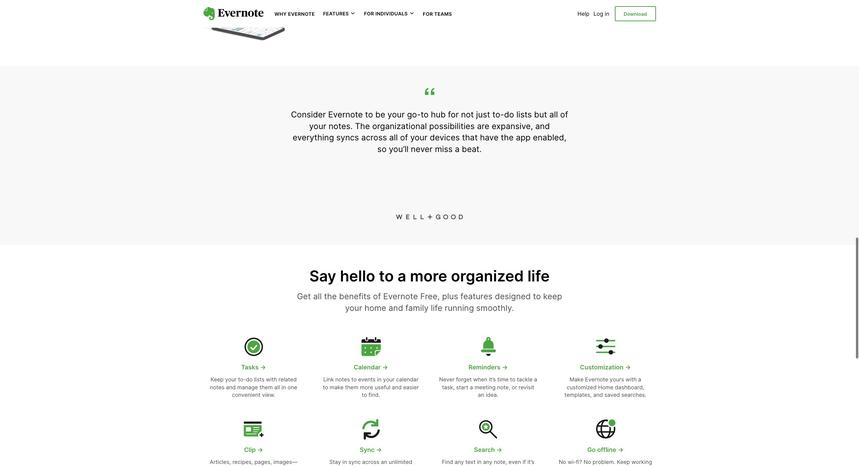 Task type: vqa. For each thing, say whether or not it's contained in the screenshot.


Task type: describe. For each thing, give the bounding box(es) containing it.
expansive,
[[492, 121, 533, 131]]

related
[[279, 377, 297, 384]]

and inside no wi-fi? no problem. keep working offline and sync when you have
[[580, 467, 590, 468]]

convenient
[[232, 392, 261, 399]]

sync
[[360, 447, 375, 454]]

for teams link
[[423, 10, 452, 17]]

the inside the get all the benefits of evernote free, plus features designed to keep your home and family life running smoothly.
[[324, 292, 337, 302]]

free,
[[420, 292, 440, 302]]

0 vertical spatial offline
[[597, 447, 617, 454]]

pages,
[[255, 459, 272, 466]]

stay in sync across an unlimited number of computers and mobil
[[328, 459, 414, 468]]

it's inside the never forget when it's time to tackle a task, start a meeting note, or revisit an idea.
[[489, 377, 496, 384]]

reminders → link
[[439, 364, 538, 372]]

start
[[456, 385, 469, 391]]

no wi-fi? no problem. keep working offline and sync when you have 
[[559, 459, 652, 468]]

help
[[578, 10, 590, 17]]

the inside consider evernote to be your go-to hub for not just to-do lists but all of your notes. the organizational possibilities are expansive, and everything syncs across all of your devices that have the app enabled, so you'll never miss a beat.
[[501, 133, 514, 143]]

find.
[[369, 392, 380, 399]]

yours
[[610, 377, 624, 384]]

consider
[[291, 110, 326, 120]]

get all the benefits of evernote free, plus features designed to keep your home and family life running smoothly.
[[297, 292, 562, 313]]

calendar →
[[354, 364, 388, 372]]

and inside the get all the benefits of evernote free, plus features designed to keep your home and family life running smoothly.
[[389, 304, 403, 313]]

view.
[[262, 392, 275, 399]]

and inside make evernote yours with a customized home dashboard, templates, and saved searches.
[[594, 392, 603, 399]]

them inside keep your to-do lists with related notes and manage them all in one convenient view.
[[260, 385, 273, 391]]

clip
[[244, 447, 256, 454]]

the
[[355, 121, 370, 131]]

so
[[378, 144, 387, 154]]

syncs
[[336, 133, 359, 143]]

text
[[466, 459, 476, 466]]

a inside make evernote yours with a customized home dashboard, templates, and saved searches.
[[639, 377, 642, 384]]

app
[[516, 133, 531, 143]]

for teams
[[423, 11, 452, 17]]

easier
[[403, 385, 419, 391]]

of inside the get all the benefits of evernote free, plus features designed to keep your home and family life running smoothly.
[[373, 292, 381, 302]]

with inside keep your to-do lists with related notes and manage them all in one convenient view.
[[266, 377, 277, 384]]

for individuals button
[[364, 10, 415, 17]]

help link
[[578, 10, 590, 17]]

why
[[275, 11, 287, 17]]

home
[[365, 304, 386, 313]]

a inside consider evernote to be your go-to hub for not just to-do lists but all of your notes. the organizational possibilities are expansive, and everything syncs across all of your devices that have the app enabled, so you'll never miss a beat.
[[455, 144, 460, 154]]

do inside consider evernote to be your go-to hub for not just to-do lists but all of your notes. the organizational possibilities are expansive, and everything syncs across all of your devices that have the app enabled, so you'll never miss a beat.
[[504, 110, 514, 120]]

organized
[[451, 267, 524, 286]]

→ up you
[[618, 447, 624, 454]]

task,
[[442, 385, 455, 391]]

you'll
[[389, 144, 409, 154]]

useful inside articles, recipes, pages, images— keep track of everything useful yo
[[273, 467, 289, 468]]

enabled,
[[533, 133, 567, 143]]

in right log
[[605, 10, 610, 17]]

possibilities
[[429, 121, 475, 131]]

meeting
[[475, 385, 496, 391]]

computers
[[356, 467, 384, 468]]

1 any from the left
[[455, 459, 464, 466]]

in inside keep your to-do lists with related notes and manage them all in one convenient view.
[[282, 385, 286, 391]]

lists inside consider evernote to be your go-to hub for not just to-do lists but all of your notes. the organizational possibilities are expansive, and everything syncs across all of your devices that have the app enabled, so you'll never miss a beat.
[[517, 110, 532, 120]]

forget
[[456, 377, 472, 384]]

your up never
[[410, 133, 428, 143]]

evernote logo image
[[203, 7, 264, 21]]

say
[[310, 267, 336, 286]]

bell icon image
[[477, 336, 499, 358]]

2 no from the left
[[584, 459, 591, 466]]

your inside keep your to-do lists with related notes and manage them all in one convenient view.
[[225, 377, 237, 384]]

fi?
[[576, 459, 582, 466]]

evernote inside the get all the benefits of evernote free, plus features designed to keep your home and family life running smoothly.
[[383, 292, 418, 302]]

keep inside the get all the benefits of evernote free, plus features designed to keep your home and family life running smoothly.
[[543, 292, 562, 302]]

of inside articles, recipes, pages, images— keep track of everything useful yo
[[237, 467, 242, 468]]

search
[[474, 447, 495, 454]]

go-
[[407, 110, 421, 120]]

→ for sync →
[[376, 447, 382, 454]]

are
[[477, 121, 490, 131]]

web clipper icon image
[[243, 419, 265, 441]]

your inside the get all the benefits of evernote free, plus features designed to keep your home and family life running smoothly.
[[345, 304, 362, 313]]

tasks →
[[241, 364, 266, 372]]

and inside the link notes to events in your calendar to make them more useful and easier to find.
[[392, 385, 402, 391]]

tasks
[[241, 364, 259, 372]]

them inside the link notes to events in your calendar to make them more useful and easier to find.
[[345, 385, 359, 391]]

evernote templates showcase image
[[203, 0, 382, 44]]

across inside stay in sync across an unlimited number of computers and mobil
[[362, 459, 380, 466]]

say hello to a more organized life
[[310, 267, 550, 286]]

if
[[523, 459, 526, 466]]

in inside stay in sync across an unlimited number of computers and mobil
[[343, 459, 347, 466]]

notes inside the link notes to events in your calendar to make them more useful and easier to find.
[[336, 377, 350, 384]]

do inside keep your to-do lists with related notes and manage them all in one convenient view.
[[246, 377, 253, 384]]

tackle
[[517, 377, 533, 384]]

clip → link
[[204, 446, 303, 455]]

smoothly.
[[476, 304, 514, 313]]

0 vertical spatial more
[[410, 267, 447, 286]]

unlimited
[[389, 459, 413, 466]]

never
[[439, 377, 455, 384]]

sync inside stay in sync across an unlimited number of computers and mobil
[[349, 459, 361, 466]]

articles, recipes, pages, images— keep track of everything useful yo
[[208, 459, 299, 468]]

individuals
[[376, 11, 408, 17]]

customized
[[567, 385, 597, 391]]

calendar
[[354, 364, 381, 372]]

why evernote
[[275, 11, 315, 17]]

handwritten
[[448, 467, 479, 468]]

calendar → link
[[321, 364, 421, 372]]

clip →
[[244, 447, 263, 454]]

lists inside keep your to-do lists with related notes and manage them all in one convenient view.
[[254, 377, 265, 384]]

hub
[[431, 110, 446, 120]]

have inside consider evernote to be your go-to hub for not just to-do lists but all of your notes. the organizational possibilities are expansive, and everything syncs across all of your devices that have the app enabled, so you'll never miss a beat.
[[480, 133, 499, 143]]

not
[[461, 110, 474, 120]]

buried
[[488, 467, 504, 468]]

customization → link
[[556, 364, 655, 372]]

that
[[462, 133, 478, 143]]

number
[[328, 467, 348, 468]]

benefits
[[339, 292, 371, 302]]

find
[[442, 459, 453, 466]]

family
[[406, 304, 429, 313]]

notes.
[[329, 121, 353, 131]]

an inside stay in sync across an unlimited number of computers and mobil
[[381, 459, 387, 466]]

sync →
[[360, 447, 382, 454]]

running
[[445, 304, 474, 313]]

to down link
[[323, 385, 328, 391]]

calendar
[[396, 377, 419, 384]]

teams
[[434, 11, 452, 17]]

to- inside consider evernote to be your go-to hub for not just to-do lists but all of your notes. the organizational possibilities are expansive, and everything syncs across all of your devices that have the app enabled, so you'll never miss a beat.
[[493, 110, 504, 120]]

never
[[411, 144, 433, 154]]

evernote for consider
[[328, 110, 363, 120]]

and inside stay in sync across an unlimited number of computers and mobil
[[386, 467, 395, 468]]



Task type: locate. For each thing, give the bounding box(es) containing it.
articles,
[[210, 459, 231, 466]]

for inside button
[[364, 11, 374, 17]]

them up view.
[[260, 385, 273, 391]]

note, up buried
[[494, 459, 507, 466]]

evernote inside make evernote yours with a customized home dashboard, templates, and saved searches.
[[585, 377, 609, 384]]

1 horizontal spatial do
[[504, 110, 514, 120]]

1 horizontal spatial any
[[483, 459, 493, 466]]

everything
[[293, 133, 334, 143], [244, 467, 271, 468]]

go offline → link
[[556, 446, 655, 455]]

when inside no wi-fi? no problem. keep working offline and sync when you have
[[605, 467, 619, 468]]

1 horizontal spatial notes
[[336, 377, 350, 384]]

why evernote link
[[275, 10, 315, 17]]

manage
[[237, 385, 258, 391]]

everything down consider
[[293, 133, 334, 143]]

with up dashboard,
[[626, 377, 637, 384]]

calendar icon image
[[360, 336, 382, 358]]

for left teams
[[423, 11, 433, 17]]

to inside the get all the benefits of evernote free, plus features designed to keep your home and family life running smoothly.
[[533, 292, 541, 302]]

in right text at the bottom of page
[[477, 459, 482, 466]]

your down benefits on the bottom left of page
[[345, 304, 362, 313]]

in down related
[[282, 385, 286, 391]]

1 vertical spatial have
[[632, 467, 644, 468]]

1 horizontal spatial life
[[528, 267, 550, 286]]

0 vertical spatial keep
[[211, 377, 224, 384]]

life
[[528, 267, 550, 286], [431, 304, 443, 313]]

the down expansive,
[[501, 133, 514, 143]]

all inside the get all the benefits of evernote free, plus features designed to keep your home and family life running smoothly.
[[313, 292, 322, 302]]

in inside find any text in any note, even if it's handwritten or buried inside a
[[477, 459, 482, 466]]

to left events
[[352, 377, 357, 384]]

→ right clip
[[257, 447, 263, 454]]

search →
[[474, 447, 503, 454]]

more
[[410, 267, 447, 286], [360, 385, 373, 391]]

1 horizontal spatial have
[[632, 467, 644, 468]]

0 vertical spatial useful
[[375, 385, 391, 391]]

note, inside find any text in any note, even if it's handwritten or buried inside a
[[494, 459, 507, 466]]

1 horizontal spatial with
[[626, 377, 637, 384]]

→ right search on the bottom right
[[497, 447, 503, 454]]

for for for individuals
[[364, 11, 374, 17]]

0 horizontal spatial when
[[473, 377, 488, 384]]

1 with from the left
[[266, 377, 277, 384]]

features
[[323, 11, 349, 17]]

evernote up home
[[585, 377, 609, 384]]

1 vertical spatial offline
[[563, 467, 579, 468]]

1 them from the left
[[260, 385, 273, 391]]

0 vertical spatial or
[[512, 385, 517, 391]]

to left "be" at the top left of the page
[[365, 110, 373, 120]]

and down fi?
[[580, 467, 590, 468]]

0 horizontal spatial them
[[260, 385, 273, 391]]

it's right if
[[528, 459, 535, 466]]

1 vertical spatial keep
[[617, 459, 630, 466]]

to left find.
[[362, 392, 367, 399]]

→ for reminders →
[[502, 364, 508, 372]]

or inside the never forget when it's time to tackle a task, start a meeting note, or revisit an idea.
[[512, 385, 517, 391]]

the
[[501, 133, 514, 143], [324, 292, 337, 302]]

of down recipes,
[[237, 467, 242, 468]]

and down but
[[536, 121, 550, 131]]

0 horizontal spatial keep
[[208, 467, 221, 468]]

→ for clip →
[[257, 447, 263, 454]]

sync up computers
[[349, 459, 361, 466]]

1 vertical spatial do
[[246, 377, 253, 384]]

problem.
[[593, 459, 616, 466]]

1 horizontal spatial sync
[[592, 467, 604, 468]]

0 vertical spatial sync
[[349, 459, 361, 466]]

all inside keep your to-do lists with related notes and manage them all in one convenient view.
[[274, 385, 280, 391]]

1 vertical spatial note,
[[494, 459, 507, 466]]

1 horizontal spatial for
[[423, 11, 433, 17]]

plus
[[442, 292, 458, 302]]

with inside make evernote yours with a customized home dashboard, templates, and saved searches.
[[626, 377, 637, 384]]

0 horizontal spatial any
[[455, 459, 464, 466]]

an up computers
[[381, 459, 387, 466]]

all right but
[[550, 110, 558, 120]]

notes
[[336, 377, 350, 384], [210, 385, 225, 391]]

any
[[455, 459, 464, 466], [483, 459, 493, 466]]

to- right just
[[493, 110, 504, 120]]

and down unlimited
[[386, 467, 395, 468]]

of
[[560, 110, 568, 120], [400, 133, 408, 143], [373, 292, 381, 302], [237, 467, 242, 468], [349, 467, 355, 468]]

0 horizontal spatial more
[[360, 385, 373, 391]]

notes inside keep your to-do lists with related notes and manage them all in one convenient view.
[[210, 385, 225, 391]]

1 vertical spatial an
[[381, 459, 387, 466]]

to left 'hub'
[[421, 110, 429, 120]]

for individuals
[[364, 11, 408, 17]]

or left revisit
[[512, 385, 517, 391]]

well + good logo image
[[396, 211, 463, 224]]

2 them from the left
[[345, 385, 359, 391]]

inside
[[506, 467, 521, 468]]

evernote inside 'link'
[[288, 11, 315, 17]]

an
[[478, 392, 485, 399], [381, 459, 387, 466]]

1 vertical spatial keep
[[208, 467, 221, 468]]

1 vertical spatial it's
[[528, 459, 535, 466]]

0 vertical spatial when
[[473, 377, 488, 384]]

1 vertical spatial to-
[[238, 377, 246, 384]]

consider evernote to be your go-to hub for not just to-do lists but all of your notes. the organizational possibilities are expansive, and everything syncs across all of your devices that have the app enabled, so you'll never miss a beat.
[[291, 110, 568, 154]]

0 horizontal spatial with
[[266, 377, 277, 384]]

lists left but
[[517, 110, 532, 120]]

settings icon image
[[595, 336, 617, 358]]

stay
[[330, 459, 341, 466]]

across up computers
[[362, 459, 380, 466]]

checkmark icon image
[[243, 336, 265, 358]]

evernote right "why"
[[288, 11, 315, 17]]

all right get
[[313, 292, 322, 302]]

evernote up the family at bottom
[[383, 292, 418, 302]]

evernote for why
[[288, 11, 315, 17]]

useful down images—
[[273, 467, 289, 468]]

do up expansive,
[[504, 110, 514, 120]]

0 vertical spatial have
[[480, 133, 499, 143]]

images—
[[274, 459, 298, 466]]

2 any from the left
[[483, 459, 493, 466]]

0 horizontal spatial everything
[[244, 467, 271, 468]]

all up you'll
[[389, 133, 398, 143]]

1 horizontal spatial it's
[[528, 459, 535, 466]]

1 horizontal spatial when
[[605, 467, 619, 468]]

1 horizontal spatial them
[[345, 385, 359, 391]]

have inside no wi-fi? no problem. keep working offline and sync when you have
[[632, 467, 644, 468]]

0 horizontal spatial have
[[480, 133, 499, 143]]

→ right sync
[[376, 447, 382, 454]]

it's up meeting
[[489, 377, 496, 384]]

for
[[448, 110, 459, 120]]

go
[[588, 447, 596, 454]]

life up designed
[[528, 267, 550, 286]]

notes up make
[[336, 377, 350, 384]]

of right but
[[560, 110, 568, 120]]

everything down pages,
[[244, 467, 271, 468]]

to right designed
[[533, 292, 541, 302]]

or left buried
[[481, 467, 486, 468]]

→ for search →
[[497, 447, 503, 454]]

sync inside no wi-fi? no problem. keep working offline and sync when you have
[[592, 467, 604, 468]]

for for for teams
[[423, 11, 433, 17]]

evernote for make
[[585, 377, 609, 384]]

1 vertical spatial when
[[605, 467, 619, 468]]

0 vertical spatial everything
[[293, 133, 334, 143]]

0 vertical spatial it's
[[489, 377, 496, 384]]

keep
[[211, 377, 224, 384], [617, 459, 630, 466]]

no left wi-
[[559, 459, 566, 466]]

0 vertical spatial the
[[501, 133, 514, 143]]

0 horizontal spatial keep
[[211, 377, 224, 384]]

it's inside find any text in any note, even if it's handwritten or buried inside a
[[528, 459, 535, 466]]

0 horizontal spatial the
[[324, 292, 337, 302]]

your up organizational
[[388, 110, 405, 120]]

everything inside consider evernote to be your go-to hub for not just to-do lists but all of your notes. the organizational possibilities are expansive, and everything syncs across all of your devices that have the app enabled, so you'll never miss a beat.
[[293, 133, 334, 143]]

in inside the link notes to events in your calendar to make them more useful and easier to find.
[[377, 377, 382, 384]]

lists down tasks → 'link'
[[254, 377, 265, 384]]

across
[[361, 133, 387, 143], [362, 459, 380, 466]]

and down calendar
[[392, 385, 402, 391]]

1 horizontal spatial everything
[[293, 133, 334, 143]]

evernote
[[288, 11, 315, 17], [328, 110, 363, 120], [383, 292, 418, 302], [585, 377, 609, 384]]

and left manage
[[226, 385, 236, 391]]

1 vertical spatial lists
[[254, 377, 265, 384]]

→ inside 'link'
[[260, 364, 266, 372]]

to-
[[493, 110, 504, 120], [238, 377, 246, 384]]

to right time
[[510, 377, 516, 384]]

for left individuals
[[364, 11, 374, 17]]

have down are
[[480, 133, 499, 143]]

your down consider
[[309, 121, 326, 131]]

working
[[632, 459, 652, 466]]

to
[[365, 110, 373, 120], [421, 110, 429, 120], [379, 267, 394, 286], [533, 292, 541, 302], [352, 377, 357, 384], [510, 377, 516, 384], [323, 385, 328, 391], [362, 392, 367, 399]]

beat.
[[462, 144, 482, 154]]

note, down time
[[497, 385, 510, 391]]

reminders
[[469, 364, 501, 372]]

more up free,
[[410, 267, 447, 286]]

organizational
[[372, 121, 427, 131]]

→ right calendar
[[382, 364, 388, 372]]

1 vertical spatial sync
[[592, 467, 604, 468]]

hello
[[340, 267, 375, 286]]

be
[[376, 110, 385, 120]]

0 horizontal spatial an
[[381, 459, 387, 466]]

note,
[[497, 385, 510, 391], [494, 459, 507, 466]]

reminders →
[[469, 364, 508, 372]]

and inside keep your to-do lists with related notes and manage them all in one convenient view.
[[226, 385, 236, 391]]

and inside consider evernote to be your go-to hub for not just to-do lists but all of your notes. the organizational possibilities are expansive, and everything syncs across all of your devices that have the app enabled, so you'll never miss a beat.
[[536, 121, 550, 131]]

0 horizontal spatial offline
[[563, 467, 579, 468]]

download link
[[615, 6, 656, 21]]

0 horizontal spatial to-
[[238, 377, 246, 384]]

0 horizontal spatial no
[[559, 459, 566, 466]]

them right make
[[345, 385, 359, 391]]

do up manage
[[246, 377, 253, 384]]

tasks → link
[[204, 364, 303, 372]]

0 horizontal spatial it's
[[489, 377, 496, 384]]

it's
[[489, 377, 496, 384], [528, 459, 535, 466]]

everything inside articles, recipes, pages, images— keep track of everything useful yo
[[244, 467, 271, 468]]

events
[[358, 377, 376, 384]]

no right fi?
[[584, 459, 591, 466]]

offline up "problem."
[[597, 447, 617, 454]]

→ right tasks
[[260, 364, 266, 372]]

1 vertical spatial across
[[362, 459, 380, 466]]

to inside the never forget when it's time to tackle a task, start a meeting note, or revisit an idea.
[[510, 377, 516, 384]]

with up view.
[[266, 377, 277, 384]]

more down events
[[360, 385, 373, 391]]

when inside the never forget when it's time to tackle a task, start a meeting note, or revisit an idea.
[[473, 377, 488, 384]]

0 vertical spatial do
[[504, 110, 514, 120]]

1 vertical spatial more
[[360, 385, 373, 391]]

→ for customization →
[[625, 364, 631, 372]]

→ up time
[[502, 364, 508, 372]]

when down "problem."
[[605, 467, 619, 468]]

offilne icon image
[[595, 419, 617, 441]]

sync icon image
[[360, 419, 382, 441]]

0 vertical spatial an
[[478, 392, 485, 399]]

and right home
[[389, 304, 403, 313]]

make
[[570, 377, 584, 384]]

1 horizontal spatial to-
[[493, 110, 504, 120]]

1 vertical spatial useful
[[273, 467, 289, 468]]

your up the convenient
[[225, 377, 237, 384]]

0 vertical spatial note,
[[497, 385, 510, 391]]

more inside the link notes to events in your calendar to make them more useful and easier to find.
[[360, 385, 373, 391]]

0 vertical spatial lists
[[517, 110, 532, 120]]

make
[[330, 385, 344, 391]]

features
[[461, 292, 493, 302]]

offline inside no wi-fi? no problem. keep working offline and sync when you have
[[563, 467, 579, 468]]

useful inside the link notes to events in your calendar to make them more useful and easier to find.
[[375, 385, 391, 391]]

of inside stay in sync across an unlimited number of computers and mobil
[[349, 467, 355, 468]]

to- up manage
[[238, 377, 246, 384]]

across inside consider evernote to be your go-to hub for not just to-do lists but all of your notes. the organizational possibilities are expansive, and everything syncs across all of your devices that have the app enabled, so you'll never miss a beat.
[[361, 133, 387, 143]]

keep your to-do lists with related notes and manage them all in one convenient view.
[[210, 377, 297, 399]]

keep inside no wi-fi? no problem. keep working offline and sync when you have
[[617, 459, 630, 466]]

revisit
[[519, 385, 534, 391]]

or inside find any text in any note, even if it's handwritten or buried inside a
[[481, 467, 486, 468]]

1 vertical spatial notes
[[210, 385, 225, 391]]

in up number
[[343, 459, 347, 466]]

offline down wi-
[[563, 467, 579, 468]]

1 vertical spatial everything
[[244, 467, 271, 468]]

1 vertical spatial life
[[431, 304, 443, 313]]

0 vertical spatial to-
[[493, 110, 504, 120]]

life inside the get all the benefits of evernote free, plus features designed to keep your home and family life running smoothly.
[[431, 304, 443, 313]]

0 horizontal spatial do
[[246, 377, 253, 384]]

→ up dashboard,
[[625, 364, 631, 372]]

in right events
[[377, 377, 382, 384]]

have down working
[[632, 467, 644, 468]]

→ for calendar →
[[382, 364, 388, 372]]

search icon image
[[477, 419, 499, 441]]

your
[[388, 110, 405, 120], [309, 121, 326, 131], [410, 133, 428, 143], [345, 304, 362, 313], [225, 377, 237, 384], [383, 377, 395, 384]]

0 horizontal spatial sync
[[349, 459, 361, 466]]

or
[[512, 385, 517, 391], [481, 467, 486, 468]]

1 horizontal spatial or
[[512, 385, 517, 391]]

1 horizontal spatial more
[[410, 267, 447, 286]]

the down the say at the left
[[324, 292, 337, 302]]

keep inside articles, recipes, pages, images— keep track of everything useful yo
[[208, 467, 221, 468]]

0 horizontal spatial or
[[481, 467, 486, 468]]

1 horizontal spatial an
[[478, 392, 485, 399]]

get
[[297, 292, 311, 302]]

0 vertical spatial keep
[[543, 292, 562, 302]]

your inside the link notes to events in your calendar to make them more useful and easier to find.
[[383, 377, 395, 384]]

→ for tasks →
[[260, 364, 266, 372]]

and down home
[[594, 392, 603, 399]]

of right number
[[349, 467, 355, 468]]

devices
[[430, 133, 460, 143]]

evernote inside consider evernote to be your go-to hub for not just to-do lists but all of your notes. the organizational possibilities are expansive, and everything syncs across all of your devices that have the app enabled, so you'll never miss a beat.
[[328, 110, 363, 120]]

keep inside keep your to-do lists with related notes and manage them all in one convenient view.
[[211, 377, 224, 384]]

even
[[509, 459, 521, 466]]

1 horizontal spatial keep
[[617, 459, 630, 466]]

to right hello
[[379, 267, 394, 286]]

1 no from the left
[[559, 459, 566, 466]]

designed
[[495, 292, 531, 302]]

across up so
[[361, 133, 387, 143]]

any up handwritten
[[455, 459, 464, 466]]

no
[[559, 459, 566, 466], [584, 459, 591, 466]]

log in link
[[594, 10, 610, 17]]

note, inside the never forget when it's time to tackle a task, start a meeting note, or revisit an idea.
[[497, 385, 510, 391]]

an down meeting
[[478, 392, 485, 399]]

1 horizontal spatial the
[[501, 133, 514, 143]]

sync down "problem."
[[592, 467, 604, 468]]

life down free,
[[431, 304, 443, 313]]

a
[[455, 144, 460, 154], [398, 267, 406, 286], [534, 377, 537, 384], [639, 377, 642, 384], [470, 385, 473, 391]]

have
[[480, 133, 499, 143], [632, 467, 644, 468]]

sync → link
[[321, 446, 421, 455]]

of up home
[[373, 292, 381, 302]]

0 vertical spatial notes
[[336, 377, 350, 384]]

home
[[598, 385, 614, 391]]

0 horizontal spatial notes
[[210, 385, 225, 391]]

of down organizational
[[400, 133, 408, 143]]

0 horizontal spatial life
[[431, 304, 443, 313]]

2 with from the left
[[626, 377, 637, 384]]

all up view.
[[274, 385, 280, 391]]

track
[[222, 467, 235, 468]]

0 vertical spatial across
[[361, 133, 387, 143]]

but
[[534, 110, 547, 120]]

when up meeting
[[473, 377, 488, 384]]

1 vertical spatial or
[[481, 467, 486, 468]]

sync
[[349, 459, 361, 466], [592, 467, 604, 468]]

0 horizontal spatial useful
[[273, 467, 289, 468]]

your left calendar
[[383, 377, 395, 384]]

1 horizontal spatial useful
[[375, 385, 391, 391]]

an inside the never forget when it's time to tackle a task, start a meeting note, or revisit an idea.
[[478, 392, 485, 399]]

0 horizontal spatial for
[[364, 11, 374, 17]]

0 horizontal spatial lists
[[254, 377, 265, 384]]

go offline →
[[588, 447, 624, 454]]

0 vertical spatial life
[[528, 267, 550, 286]]

1 horizontal spatial offline
[[597, 447, 617, 454]]

with
[[266, 377, 277, 384], [626, 377, 637, 384]]

1 horizontal spatial keep
[[543, 292, 562, 302]]

useful up find.
[[375, 385, 391, 391]]

1 horizontal spatial lists
[[517, 110, 532, 120]]

any up buried
[[483, 459, 493, 466]]

miss
[[435, 144, 453, 154]]

1 vertical spatial the
[[324, 292, 337, 302]]

evernote up notes.
[[328, 110, 363, 120]]

1 horizontal spatial no
[[584, 459, 591, 466]]

to- inside keep your to-do lists with related notes and manage them all in one convenient view.
[[238, 377, 246, 384]]

notes left manage
[[210, 385, 225, 391]]



